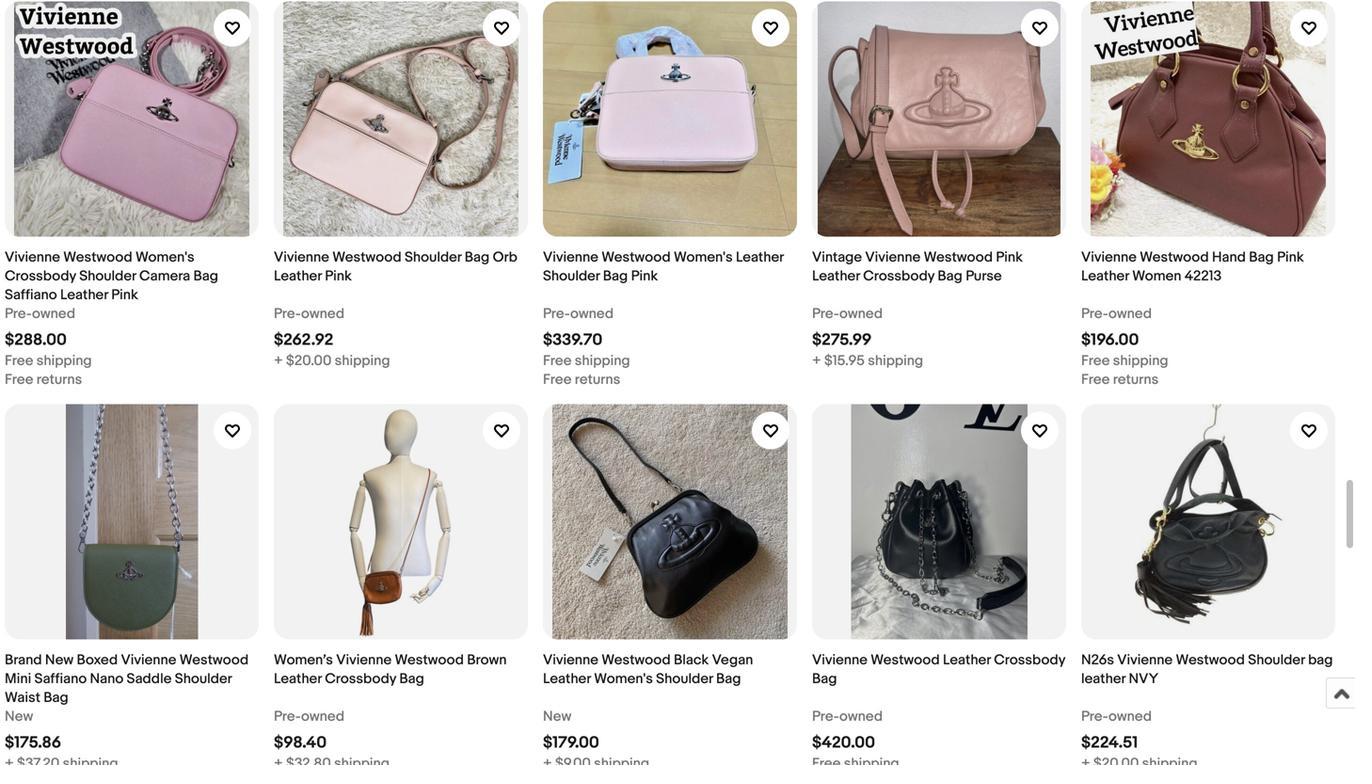 Task type: describe. For each thing, give the bounding box(es) containing it.
women
[[1133, 268, 1182, 285]]

pre-owned $339.70 free shipping free returns
[[543, 305, 630, 388]]

free shipping text field for $339.70
[[543, 352, 630, 370]]

+ for $262.92
[[274, 353, 283, 370]]

vintage
[[812, 249, 862, 266]]

leather inside the vivienne westwood women's leather shoulder bag pink
[[736, 249, 784, 266]]

vivienne inside the vivienne westwood black vegan leather women's shoulder bag
[[543, 652, 599, 669]]

vivienne inside vivienne westwood women's crossbody shoulder camera bag saffiano leather pink pre-owned $288.00 free shipping free returns
[[5, 249, 60, 266]]

Free returns text field
[[5, 370, 82, 389]]

leather inside women's vivienne westwood brown leather crossbody bag
[[274, 671, 322, 688]]

bag inside women's vivienne westwood brown leather crossbody bag
[[400, 671, 424, 688]]

New text field
[[543, 707, 572, 726]]

women's for vivienne westwood women's crossbody shoulder camera bag saffiano leather pink pre-owned $288.00 free shipping free returns
[[136, 249, 194, 266]]

westwood inside the vivienne westwood women's leather shoulder bag pink
[[602, 249, 671, 266]]

westwood inside brand new boxed vivienne westwood mini saffiano nano saddle shoulder waist bag new $175.86
[[180, 652, 249, 669]]

bag inside vintage vivienne westwood pink leather crossbody bag purse
[[938, 268, 963, 285]]

bag inside "vivienne westwood leather crossbody bag"
[[812, 671, 837, 688]]

pre-owned $275.99 + $15.95 shipping
[[812, 305, 924, 370]]

women's inside the vivienne westwood black vegan leather women's shoulder bag
[[594, 671, 653, 688]]

vivienne inside women's vivienne westwood brown leather crossbody bag
[[336, 652, 392, 669]]

pre-owned $420.00
[[812, 708, 883, 753]]

brown
[[467, 652, 507, 669]]

vivienne westwood hand bag pink leather women 42213
[[1082, 249, 1305, 285]]

1 horizontal spatial new
[[45, 652, 74, 669]]

shoulder inside n26s vivienne westwood shoulder bag leather nvy
[[1249, 652, 1306, 669]]

bag inside the vivienne westwood women's leather shoulder bag pink
[[603, 268, 628, 285]]

crossbody inside women's vivienne westwood brown leather crossbody bag
[[325, 671, 396, 688]]

leather inside the vivienne westwood black vegan leather women's shoulder bag
[[543, 671, 591, 688]]

westwood inside the vivienne westwood shoulder bag orb leather pink
[[333, 249, 402, 266]]

new inside new $179.00
[[543, 708, 572, 725]]

boxed
[[77, 652, 118, 669]]

returns inside vivienne westwood women's crossbody shoulder camera bag saffiano leather pink pre-owned $288.00 free shipping free returns
[[36, 371, 82, 388]]

pre-owned text field for $224.51
[[1082, 707, 1152, 726]]

pre-owned text field for $98.40
[[274, 707, 345, 726]]

free shipping text field for $288.00
[[5, 352, 92, 370]]

n26s vivienne westwood shoulder bag leather nvy
[[1082, 652, 1334, 688]]

pre-owned text field for $262.92
[[274, 305, 345, 323]]

$288.00
[[5, 330, 67, 350]]

$339.70
[[543, 330, 603, 350]]

pre-owned text field for $275.99
[[812, 305, 883, 323]]

vegan
[[712, 652, 754, 669]]

brand
[[5, 652, 42, 669]]

vivienne inside vintage vivienne westwood pink leather crossbody bag purse
[[866, 249, 921, 266]]

saffiano inside vivienne westwood women's crossbody shoulder camera bag saffiano leather pink pre-owned $288.00 free shipping free returns
[[5, 287, 57, 304]]

vivienne westwood leather crossbody bag
[[812, 652, 1066, 688]]

$15.95
[[825, 353, 865, 370]]

+ for $275.99
[[812, 353, 822, 370]]

$262.92
[[274, 330, 334, 350]]

$288.00 text field
[[5, 330, 67, 350]]

$179.00
[[543, 733, 600, 753]]

pink inside vivienne westwood women's crossbody shoulder camera bag saffiano leather pink pre-owned $288.00 free shipping free returns
[[111, 287, 138, 304]]

camera
[[139, 268, 190, 285]]

shipping inside pre-owned $196.00 free shipping free returns
[[1114, 353, 1169, 370]]

$175.86
[[5, 733, 61, 753]]

vivienne westwood women's leather shoulder bag pink
[[543, 249, 784, 285]]

leather
[[1082, 671, 1126, 688]]

$262.92 text field
[[274, 330, 334, 350]]

westwood inside "vivienne westwood leather crossbody bag"
[[871, 652, 940, 669]]

leather inside "vivienne westwood leather crossbody bag"
[[943, 652, 991, 669]]

pre- for $98.40
[[274, 708, 301, 725]]

pre-owned text field for $288.00
[[5, 305, 75, 323]]

bag inside brand new boxed vivienne westwood mini saffiano nano saddle shoulder waist bag new $175.86
[[44, 690, 68, 707]]

owned for $224.51
[[1109, 708, 1152, 725]]

leather inside vivienne westwood women's crossbody shoulder camera bag saffiano leather pink pre-owned $288.00 free shipping free returns
[[60, 287, 108, 304]]

black
[[674, 652, 709, 669]]

vivienne inside "vivienne westwood leather crossbody bag"
[[812, 652, 868, 669]]

pre- for $275.99
[[812, 305, 840, 322]]

owned inside vivienne westwood women's crossbody shoulder camera bag saffiano leather pink pre-owned $288.00 free shipping free returns
[[32, 305, 75, 322]]

nvy
[[1129, 671, 1159, 688]]

westwood inside vivienne westwood women's crossbody shoulder camera bag saffiano leather pink pre-owned $288.00 free shipping free returns
[[63, 249, 132, 266]]

pre-owned text field for $339.70
[[543, 305, 614, 323]]

$196.00
[[1082, 330, 1139, 350]]

returns for $339.70
[[575, 371, 621, 388]]

leather inside the vivienne westwood shoulder bag orb leather pink
[[274, 268, 322, 285]]

brand new boxed vivienne westwood mini saffiano nano saddle shoulder waist bag new $175.86
[[5, 652, 249, 753]]

$196.00 text field
[[1082, 330, 1139, 350]]

pre-owned $224.51
[[1082, 708, 1152, 753]]



Task type: vqa. For each thing, say whether or not it's contained in the screenshot.
'Vivienne' within "Women's Vivienne Westwood Brown Leather Crossbody Bag"
yes



Task type: locate. For each thing, give the bounding box(es) containing it.
shipping up free returns text field
[[36, 353, 92, 370]]

shipping right $20.00
[[335, 353, 390, 370]]

$420.00
[[812, 733, 876, 753]]

5 shipping from the left
[[1114, 353, 1169, 370]]

$420.00 text field
[[812, 733, 876, 753]]

$275.99
[[812, 330, 872, 350]]

women's
[[136, 249, 194, 266], [674, 249, 733, 266], [594, 671, 653, 688]]

pre- up $420.00 in the right of the page
[[812, 708, 840, 725]]

women's
[[274, 652, 333, 669]]

Free returns text field
[[543, 370, 621, 389], [1082, 370, 1159, 389]]

2 shipping from the left
[[335, 353, 390, 370]]

westwood inside women's vivienne westwood brown leather crossbody bag
[[395, 652, 464, 669]]

shoulder inside the vivienne westwood black vegan leather women's shoulder bag
[[656, 671, 713, 688]]

owned inside pre-owned $196.00 free shipping free returns
[[1109, 305, 1152, 322]]

owned for $339.70
[[571, 305, 614, 322]]

1 returns from the left
[[36, 371, 82, 388]]

free returns text field for $196.00
[[1082, 370, 1159, 389]]

pre- up $288.00
[[5, 305, 32, 322]]

shipping down the $339.70
[[575, 353, 630, 370]]

0 horizontal spatial free shipping text field
[[5, 352, 92, 370]]

4 shipping from the left
[[868, 353, 924, 370]]

vivienne inside n26s vivienne westwood shoulder bag leather nvy
[[1118, 652, 1173, 669]]

shoulder inside brand new boxed vivienne westwood mini saffiano nano saddle shoulder waist bag new $175.86
[[175, 671, 232, 688]]

shipping inside pre-owned $275.99 + $15.95 shipping
[[868, 353, 924, 370]]

nano
[[90, 671, 124, 688]]

None text field
[[5, 755, 118, 765], [274, 755, 390, 765], [543, 755, 650, 765], [5, 755, 118, 765], [274, 755, 390, 765], [543, 755, 650, 765]]

leather inside vintage vivienne westwood pink leather crossbody bag purse
[[812, 268, 860, 285]]

+
[[274, 353, 283, 370], [812, 353, 822, 370]]

owned up $262.92
[[301, 305, 345, 322]]

pre-owned text field up $420.00 in the right of the page
[[812, 707, 883, 726]]

shipping inside pre-owned $262.92 + $20.00 shipping
[[335, 353, 390, 370]]

vivienne westwood black vegan leather women's shoulder bag
[[543, 652, 754, 688]]

vivienne inside the vivienne westwood shoulder bag orb leather pink
[[274, 249, 329, 266]]

leather inside the vivienne westwood hand bag pink leather women 42213
[[1082, 268, 1130, 285]]

pre-owned $196.00 free shipping free returns
[[1082, 305, 1169, 388]]

bag
[[1309, 652, 1334, 669]]

1 + from the left
[[274, 353, 283, 370]]

bag inside the vivienne westwood shoulder bag orb leather pink
[[465, 249, 490, 266]]

returns inside pre-owned $339.70 free shipping free returns
[[575, 371, 621, 388]]

1 horizontal spatial +
[[812, 353, 822, 370]]

pre-owned text field up $275.99 text box
[[812, 305, 883, 323]]

free
[[5, 353, 33, 370], [543, 353, 572, 370], [1082, 353, 1110, 370], [5, 371, 33, 388], [543, 371, 572, 388], [1082, 371, 1110, 388]]

owned up $224.51
[[1109, 708, 1152, 725]]

Free shipping text field
[[5, 352, 92, 370], [543, 352, 630, 370]]

free shipping text field down the $339.70
[[543, 352, 630, 370]]

bag inside the vivienne westwood black vegan leather women's shoulder bag
[[716, 671, 741, 688]]

shoulder down black
[[656, 671, 713, 688]]

vivienne westwood shoulder bag orb leather pink
[[274, 249, 518, 285]]

vivienne inside brand new boxed vivienne westwood mini saffiano nano saddle shoulder waist bag new $175.86
[[121, 652, 176, 669]]

1 shipping from the left
[[36, 353, 92, 370]]

shoulder inside the vivienne westwood women's leather shoulder bag pink
[[543, 268, 600, 285]]

bag inside the vivienne westwood hand bag pink leather women 42213
[[1250, 249, 1274, 266]]

$339.70 text field
[[543, 330, 603, 350]]

owned up the $339.70
[[571, 305, 614, 322]]

crossbody up pre-owned $275.99 + $15.95 shipping
[[864, 268, 935, 285]]

vivienne up women
[[1082, 249, 1137, 266]]

3 shipping from the left
[[575, 353, 630, 370]]

pre- for $339.70
[[543, 305, 571, 322]]

owned for $262.92
[[301, 305, 345, 322]]

new down waist
[[5, 708, 33, 725]]

pre- up $339.70 text box at the left top
[[543, 305, 571, 322]]

pre- inside pre-owned $275.99 + $15.95 shipping
[[812, 305, 840, 322]]

pre- for $224.51
[[1082, 708, 1109, 725]]

shipping down $196.00
[[1114, 353, 1169, 370]]

vivienne inside the vivienne westwood women's leather shoulder bag pink
[[543, 249, 599, 266]]

vivienne up new text box
[[543, 652, 599, 669]]

vivienne inside the vivienne westwood hand bag pink leather women 42213
[[1082, 249, 1137, 266]]

westwood inside vintage vivienne westwood pink leather crossbody bag purse
[[924, 249, 993, 266]]

crossbody inside "vivienne westwood leather crossbody bag"
[[994, 652, 1066, 669]]

crossbody left n26s
[[994, 652, 1066, 669]]

shoulder up $339.70 text box at the left top
[[543, 268, 600, 285]]

waist
[[5, 690, 40, 707]]

pre- inside pre-owned $98.40
[[274, 708, 301, 725]]

2 horizontal spatial new
[[543, 708, 572, 725]]

saffiano
[[5, 287, 57, 304], [34, 671, 87, 688]]

vivienne up the $288.00 text field
[[5, 249, 60, 266]]

pre- up $98.40
[[274, 708, 301, 725]]

owned up $196.00 text box
[[1109, 305, 1152, 322]]

leather
[[736, 249, 784, 266], [274, 268, 322, 285], [812, 268, 860, 285], [1082, 268, 1130, 285], [60, 287, 108, 304], [943, 652, 991, 669], [274, 671, 322, 688], [543, 671, 591, 688]]

pre-owned text field up $288.00
[[5, 305, 75, 323]]

$98.40
[[274, 733, 327, 753]]

owned up $275.99
[[840, 305, 883, 322]]

pre- up $196.00 text box
[[1082, 305, 1109, 322]]

vivienne up $262.92 text field
[[274, 249, 329, 266]]

owned inside pre-owned $275.99 + $15.95 shipping
[[840, 305, 883, 322]]

owned up $98.40
[[301, 708, 345, 725]]

0 horizontal spatial women's
[[136, 249, 194, 266]]

owned inside pre-owned $262.92 + $20.00 shipping
[[301, 305, 345, 322]]

0 horizontal spatial +
[[274, 353, 283, 370]]

shoulder inside the vivienne westwood shoulder bag orb leather pink
[[405, 249, 462, 266]]

n26s
[[1082, 652, 1115, 669]]

2 pre-owned text field from the left
[[274, 305, 345, 323]]

women's inside the vivienne westwood women's leather shoulder bag pink
[[674, 249, 733, 266]]

free returns text field down the $339.70
[[543, 370, 621, 389]]

new
[[45, 652, 74, 669], [5, 708, 33, 725], [543, 708, 572, 725]]

pre- inside pre-owned $224.51
[[1082, 708, 1109, 725]]

women's vivienne westwood brown leather crossbody bag
[[274, 652, 507, 688]]

owned inside pre-owned $98.40
[[301, 708, 345, 725]]

2 horizontal spatial women's
[[674, 249, 733, 266]]

women's inside vivienne westwood women's crossbody shoulder camera bag saffiano leather pink pre-owned $288.00 free shipping free returns
[[136, 249, 194, 266]]

owned for $196.00
[[1109, 305, 1152, 322]]

0 horizontal spatial free returns text field
[[543, 370, 621, 389]]

owned for $98.40
[[301, 708, 345, 725]]

vivienne
[[5, 249, 60, 266], [274, 249, 329, 266], [543, 249, 599, 266], [866, 249, 921, 266], [1082, 249, 1137, 266], [121, 652, 176, 669], [336, 652, 392, 669], [543, 652, 599, 669], [812, 652, 868, 669], [1118, 652, 1173, 669]]

$224.51 text field
[[1082, 733, 1138, 753]]

westwood inside the vivienne westwood black vegan leather women's shoulder bag
[[602, 652, 671, 669]]

42213
[[1185, 268, 1222, 285]]

$224.51
[[1082, 733, 1138, 753]]

new right brand
[[45, 652, 74, 669]]

Free shipping text field
[[1082, 352, 1169, 370]]

New text field
[[5, 707, 33, 726]]

1 horizontal spatial returns
[[575, 371, 621, 388]]

0 vertical spatial saffiano
[[5, 287, 57, 304]]

owned inside pre-owned $224.51
[[1109, 708, 1152, 725]]

new $179.00
[[543, 708, 600, 753]]

pre-owned text field for $196.00
[[1082, 305, 1152, 323]]

Pre-owned text field
[[5, 305, 75, 323], [274, 305, 345, 323], [543, 305, 614, 323], [1082, 305, 1152, 323]]

$275.99 text field
[[812, 330, 872, 350]]

westwood
[[63, 249, 132, 266], [333, 249, 402, 266], [602, 249, 671, 266], [924, 249, 993, 266], [1140, 249, 1209, 266], [180, 652, 249, 669], [395, 652, 464, 669], [602, 652, 671, 669], [871, 652, 940, 669], [1176, 652, 1245, 669]]

shoulder
[[405, 249, 462, 266], [79, 268, 136, 285], [543, 268, 600, 285], [1249, 652, 1306, 669], [175, 671, 232, 688], [656, 671, 713, 688]]

hand
[[1213, 249, 1246, 266]]

pre-owned $98.40
[[274, 708, 345, 753]]

2 free shipping text field from the left
[[543, 352, 630, 370]]

crossbody down women's in the bottom left of the page
[[325, 671, 396, 688]]

vivienne westwood women's crossbody shoulder camera bag saffiano leather pink pre-owned $288.00 free shipping free returns
[[5, 249, 218, 388]]

crossbody
[[5, 268, 76, 285], [864, 268, 935, 285], [994, 652, 1066, 669], [325, 671, 396, 688]]

pink
[[996, 249, 1023, 266], [1278, 249, 1305, 266], [325, 268, 352, 285], [631, 268, 658, 285], [111, 287, 138, 304]]

crossbody inside vivienne westwood women's crossbody shoulder camera bag saffiano leather pink pre-owned $288.00 free shipping free returns
[[5, 268, 76, 285]]

pre- for $196.00
[[1082, 305, 1109, 322]]

owned for $420.00
[[840, 708, 883, 725]]

shoulder left bag
[[1249, 652, 1306, 669]]

shoulder right saddle
[[175, 671, 232, 688]]

westwood inside the vivienne westwood hand bag pink leather women 42213
[[1140, 249, 1209, 266]]

pre- up $224.51
[[1082, 708, 1109, 725]]

bag
[[465, 249, 490, 266], [1250, 249, 1274, 266], [193, 268, 218, 285], [603, 268, 628, 285], [938, 268, 963, 285], [400, 671, 424, 688], [716, 671, 741, 688], [812, 671, 837, 688], [44, 690, 68, 707]]

pre- up $275.99
[[812, 305, 840, 322]]

pre- inside pre-owned $196.00 free shipping free returns
[[1082, 305, 1109, 322]]

orb
[[493, 249, 518, 266]]

1 free shipping text field from the left
[[5, 352, 92, 370]]

Pre-owned text field
[[812, 305, 883, 323], [274, 707, 345, 726], [812, 707, 883, 726], [1082, 707, 1152, 726]]

None text field
[[812, 755, 900, 765], [1082, 755, 1198, 765], [812, 755, 900, 765], [1082, 755, 1198, 765]]

shoulder left "camera"
[[79, 268, 136, 285]]

vivienne right vintage
[[866, 249, 921, 266]]

+ $20.00 shipping text field
[[274, 352, 390, 370]]

1 horizontal spatial free shipping text field
[[543, 352, 630, 370]]

shipping inside pre-owned $339.70 free shipping free returns
[[575, 353, 630, 370]]

vivienne up pre-owned $420.00
[[812, 652, 868, 669]]

pre-owned text field up $98.40
[[274, 707, 345, 726]]

pre- inside vivienne westwood women's crossbody shoulder camera bag saffiano leather pink pre-owned $288.00 free shipping free returns
[[5, 305, 32, 322]]

shipping inside vivienne westwood women's crossbody shoulder camera bag saffiano leather pink pre-owned $288.00 free shipping free returns
[[36, 353, 92, 370]]

free returns text field for $339.70
[[543, 370, 621, 389]]

pre- for $262.92
[[274, 305, 301, 322]]

owned for $275.99
[[840, 305, 883, 322]]

1 horizontal spatial free returns text field
[[1082, 370, 1159, 389]]

vivienne up nvy
[[1118, 652, 1173, 669]]

owned
[[32, 305, 75, 322], [301, 305, 345, 322], [571, 305, 614, 322], [840, 305, 883, 322], [1109, 305, 1152, 322], [301, 708, 345, 725], [840, 708, 883, 725], [1109, 708, 1152, 725]]

3 pre-owned text field from the left
[[543, 305, 614, 323]]

pre-owned $262.92 + $20.00 shipping
[[274, 305, 390, 370]]

pre- up $262.92 text field
[[274, 305, 301, 322]]

1 free returns text field from the left
[[543, 370, 621, 389]]

2 + from the left
[[812, 353, 822, 370]]

pre-
[[5, 305, 32, 322], [274, 305, 301, 322], [543, 305, 571, 322], [812, 305, 840, 322], [1082, 305, 1109, 322], [274, 708, 301, 725], [812, 708, 840, 725], [1082, 708, 1109, 725]]

$179.00 text field
[[543, 733, 600, 753]]

1 pre-owned text field from the left
[[5, 305, 75, 323]]

pink inside the vivienne westwood women's leather shoulder bag pink
[[631, 268, 658, 285]]

+ $15.95 shipping text field
[[812, 352, 924, 370]]

pre-owned text field up $339.70 text box at the left top
[[543, 305, 614, 323]]

vivienne up saddle
[[121, 652, 176, 669]]

2 horizontal spatial returns
[[1114, 371, 1159, 388]]

free shipping text field down $288.00
[[5, 352, 92, 370]]

pre-owned text field up $196.00 text box
[[1082, 305, 1152, 323]]

owned up $288.00
[[32, 305, 75, 322]]

4 pre-owned text field from the left
[[1082, 305, 1152, 323]]

0 horizontal spatial new
[[5, 708, 33, 725]]

returns down the $339.70
[[575, 371, 621, 388]]

crossbody inside vintage vivienne westwood pink leather crossbody bag purse
[[864, 268, 935, 285]]

shoulder inside vivienne westwood women's crossbody shoulder camera bag saffiano leather pink pre-owned $288.00 free shipping free returns
[[79, 268, 136, 285]]

pre- inside pre-owned $420.00
[[812, 708, 840, 725]]

saffiano down boxed
[[34, 671, 87, 688]]

women's for vivienne westwood women's leather shoulder bag pink
[[674, 249, 733, 266]]

3 returns from the left
[[1114, 371, 1159, 388]]

bag inside vivienne westwood women's crossbody shoulder camera bag saffiano leather pink pre-owned $288.00 free shipping free returns
[[193, 268, 218, 285]]

returns for $196.00
[[1114, 371, 1159, 388]]

pre-owned text field up $262.92 text field
[[274, 305, 345, 323]]

owned up $420.00 text box
[[840, 708, 883, 725]]

vintage vivienne westwood pink leather crossbody bag purse
[[812, 249, 1023, 285]]

pre-owned text field for $420.00
[[812, 707, 883, 726]]

vivienne right orb
[[543, 249, 599, 266]]

pre- for $420.00
[[812, 708, 840, 725]]

pre- inside pre-owned $339.70 free shipping free returns
[[543, 305, 571, 322]]

$20.00
[[286, 353, 332, 370]]

2 returns from the left
[[575, 371, 621, 388]]

shoulder left orb
[[405, 249, 462, 266]]

pink inside vintage vivienne westwood pink leather crossbody bag purse
[[996, 249, 1023, 266]]

returns down $288.00
[[36, 371, 82, 388]]

returns down free shipping text box
[[1114, 371, 1159, 388]]

+ inside pre-owned $262.92 + $20.00 shipping
[[274, 353, 283, 370]]

crossbody up $288.00
[[5, 268, 76, 285]]

vivienne right women's in the bottom left of the page
[[336, 652, 392, 669]]

returns inside pre-owned $196.00 free shipping free returns
[[1114, 371, 1159, 388]]

pink inside the vivienne westwood hand bag pink leather women 42213
[[1278, 249, 1305, 266]]

$98.40 text field
[[274, 733, 327, 753]]

free returns text field down $196.00 text box
[[1082, 370, 1159, 389]]

1 horizontal spatial women's
[[594, 671, 653, 688]]

2 free returns text field from the left
[[1082, 370, 1159, 389]]

saddle
[[127, 671, 172, 688]]

new up $179.00
[[543, 708, 572, 725]]

returns
[[36, 371, 82, 388], [575, 371, 621, 388], [1114, 371, 1159, 388]]

owned inside pre-owned $339.70 free shipping free returns
[[571, 305, 614, 322]]

owned inside pre-owned $420.00
[[840, 708, 883, 725]]

pink inside the vivienne westwood shoulder bag orb leather pink
[[325, 268, 352, 285]]

shipping
[[36, 353, 92, 370], [335, 353, 390, 370], [575, 353, 630, 370], [868, 353, 924, 370], [1114, 353, 1169, 370]]

purse
[[966, 268, 1002, 285]]

$175.86 text field
[[5, 733, 61, 753]]

saffiano up $288.00
[[5, 287, 57, 304]]

mini
[[5, 671, 31, 688]]

westwood inside n26s vivienne westwood shoulder bag leather nvy
[[1176, 652, 1245, 669]]

1 vertical spatial saffiano
[[34, 671, 87, 688]]

+ left $20.00
[[274, 353, 283, 370]]

saffiano inside brand new boxed vivienne westwood mini saffiano nano saddle shoulder waist bag new $175.86
[[34, 671, 87, 688]]

0 horizontal spatial returns
[[36, 371, 82, 388]]

+ left $15.95
[[812, 353, 822, 370]]

shipping right $15.95
[[868, 353, 924, 370]]

+ inside pre-owned $275.99 + $15.95 shipping
[[812, 353, 822, 370]]

pre-owned text field up $224.51
[[1082, 707, 1152, 726]]

pre- inside pre-owned $262.92 + $20.00 shipping
[[274, 305, 301, 322]]



